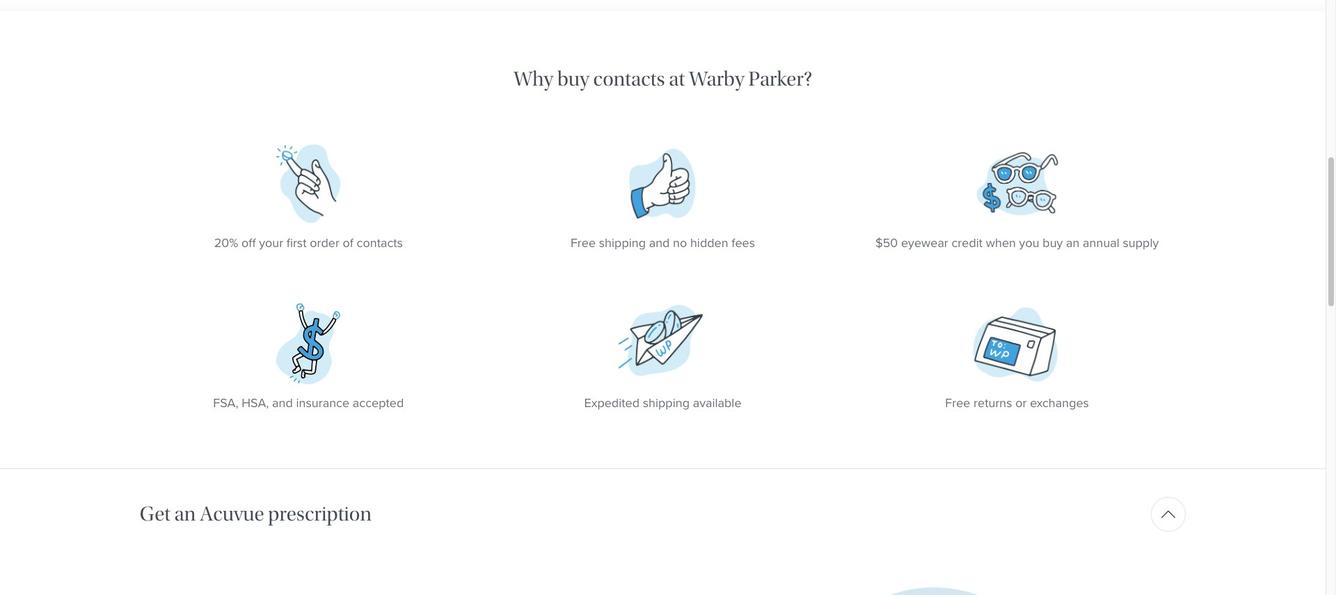 Task type: vqa. For each thing, say whether or not it's contained in the screenshot.
the a to the middle
no



Task type: locate. For each thing, give the bounding box(es) containing it.
0 vertical spatial free
[[571, 234, 596, 252]]

1 vertical spatial shipping
[[643, 394, 690, 412]]

contacts left at on the right top
[[594, 67, 665, 92]]

0 horizontal spatial free
[[571, 234, 596, 252]]

20%
[[214, 234, 238, 252]]

shipping for available
[[643, 394, 690, 412]]

order
[[310, 234, 340, 252]]

0 horizontal spatial and
[[272, 394, 293, 412]]

prescription
[[268, 502, 372, 527]]

expedited shipping available
[[584, 394, 742, 412]]

0 vertical spatial shipping
[[599, 234, 646, 252]]

image of contacts on a zooming paper airplane image
[[608, 303, 718, 385]]

supply
[[1123, 234, 1159, 252]]

shipping for and
[[599, 234, 646, 252]]

exchanges
[[1030, 394, 1089, 412]]

free for free shipping and no hidden fees
[[571, 234, 596, 252]]

shipping left available
[[643, 394, 690, 412]]

illustration of a contacts prescription image
[[671, 588, 1186, 595]]

0 vertical spatial buy
[[558, 67, 590, 92]]

free
[[571, 234, 596, 252], [946, 394, 971, 412]]

your
[[259, 234, 283, 252]]

0 vertical spatial contacts
[[594, 67, 665, 92]]

contacts right of
[[357, 234, 403, 252]]

1 horizontal spatial an
[[1067, 234, 1080, 252]]

1 horizontal spatial free
[[946, 394, 971, 412]]

and
[[649, 234, 670, 252], [272, 394, 293, 412]]

1 vertical spatial and
[[272, 394, 293, 412]]

20% off your first order of contacts
[[214, 234, 403, 252]]

0 vertical spatial and
[[649, 234, 670, 252]]

contacts
[[594, 67, 665, 92], [357, 234, 403, 252]]

and left no
[[649, 234, 670, 252]]

get an acuvue prescription
[[140, 502, 372, 527]]

$50
[[876, 234, 898, 252]]

and for insurance
[[272, 394, 293, 412]]

why
[[514, 67, 554, 92]]

buy
[[558, 67, 590, 92], [1043, 234, 1063, 252]]

0 vertical spatial an
[[1067, 234, 1080, 252]]

0 horizontal spatial contacts
[[357, 234, 403, 252]]

shipping
[[599, 234, 646, 252], [643, 394, 690, 412]]

an
[[1067, 234, 1080, 252], [174, 502, 196, 527]]

accepted
[[353, 394, 404, 412]]

1 horizontal spatial buy
[[1043, 234, 1063, 252]]

1 vertical spatial free
[[946, 394, 971, 412]]

buy right you
[[1043, 234, 1063, 252]]

and right the hsa,
[[272, 394, 293, 412]]

1 horizontal spatial and
[[649, 234, 670, 252]]

0 horizontal spatial buy
[[558, 67, 590, 92]]

shipping left no
[[599, 234, 646, 252]]

when
[[986, 234, 1016, 252]]

an left annual
[[1067, 234, 1080, 252]]

buy right why
[[558, 67, 590, 92]]

0 horizontal spatial an
[[174, 502, 196, 527]]

eyewear
[[902, 234, 949, 252]]

an right get
[[174, 502, 196, 527]]

1 vertical spatial an
[[174, 502, 196, 527]]

off
[[242, 234, 256, 252]]



Task type: describe. For each thing, give the bounding box(es) containing it.
illustration of a thumbs up image
[[608, 142, 718, 225]]

$50 eyewear credit when you buy an annual supply
[[876, 234, 1159, 252]]

free shipping and no hidden fees
[[571, 234, 755, 252]]

fees
[[732, 234, 755, 252]]

free returns or exchanges
[[946, 394, 1089, 412]]

1 vertical spatial contacts
[[357, 234, 403, 252]]

fsa,
[[213, 394, 239, 412]]

returns
[[974, 394, 1013, 412]]

illustration of a package addressed to warby parker image
[[963, 303, 1073, 385]]

warby
[[689, 67, 745, 92]]

1 horizontal spatial contacts
[[594, 67, 665, 92]]

first
[[287, 234, 307, 252]]

hsa,
[[242, 394, 269, 412]]

acuvue
[[200, 502, 264, 527]]

credit
[[952, 234, 983, 252]]

and for no
[[649, 234, 670, 252]]

annual
[[1083, 234, 1120, 252]]

illustration of contacts box image
[[963, 142, 1073, 225]]

no
[[673, 234, 687, 252]]

fsa, hsa, and insurance accepted
[[213, 394, 404, 412]]

at
[[669, 67, 685, 92]]

get an acuvue prescription button
[[140, 470, 1186, 560]]

free for free returns or exchanges
[[946, 394, 971, 412]]

insurance
[[296, 394, 350, 412]]

parker?
[[749, 67, 813, 92]]

hidden
[[691, 234, 729, 252]]

expedited
[[584, 394, 640, 412]]

illustration of a dollar size with arms and legs jumping image
[[254, 303, 364, 385]]

an inside dropdown button
[[174, 502, 196, 527]]

illustration of hand holding a contact lens image
[[254, 142, 364, 225]]

or
[[1016, 394, 1027, 412]]

you
[[1020, 234, 1040, 252]]

available
[[693, 394, 742, 412]]

why buy contacts at warby parker?
[[514, 67, 813, 92]]

get
[[140, 502, 171, 527]]

1 vertical spatial buy
[[1043, 234, 1063, 252]]

of
[[343, 234, 354, 252]]



